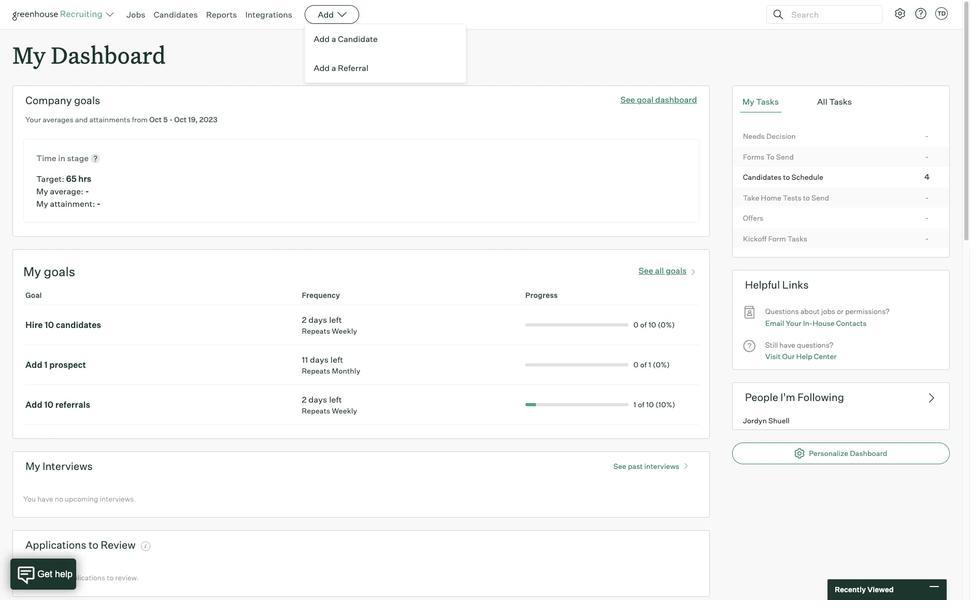 Task type: describe. For each thing, give the bounding box(es) containing it.
see goal dashboard
[[621, 94, 698, 105]]

take home tests to send
[[744, 193, 830, 202]]

weekly for hire 10 candidates
[[332, 327, 357, 335]]

applications
[[65, 574, 105, 583]]

see past interviews link
[[609, 457, 698, 471]]

tasks for my tasks
[[757, 97, 780, 107]]

referrals
[[55, 400, 90, 410]]

target:
[[36, 174, 64, 184]]

still have questions? visit our help center
[[766, 341, 838, 361]]

jobs link
[[127, 9, 146, 20]]

helpful
[[746, 279, 781, 292]]

my for tasks
[[743, 97, 755, 107]]

goal
[[25, 291, 42, 300]]

reports
[[206, 9, 237, 20]]

you for you have no upcoming interviews.
[[23, 495, 36, 503]]

interviews
[[645, 462, 680, 471]]

td menu
[[305, 24, 467, 83]]

referral
[[338, 63, 369, 73]]

candidates to schedule
[[744, 173, 824, 182]]

interviews.
[[100, 495, 136, 503]]

jordyn shuell link
[[733, 412, 950, 430]]

email your in-house contacts link
[[766, 318, 867, 329]]

my for interviews
[[25, 460, 40, 473]]

days for prospect
[[310, 355, 329, 365]]

add for add a referral
[[314, 63, 330, 73]]

form
[[769, 234, 787, 243]]

decision
[[767, 132, 797, 141]]

5
[[163, 115, 168, 124]]

0 of 1 (0%)
[[634, 360, 671, 369]]

0 vertical spatial send
[[777, 152, 795, 161]]

candidates for candidates to schedule
[[744, 173, 782, 182]]

past
[[628, 462, 643, 471]]

helpful links
[[746, 279, 809, 292]]

viewed
[[868, 586, 895, 595]]

house
[[813, 319, 835, 328]]

my for dashboard
[[12, 39, 46, 70]]

forms to send
[[744, 152, 795, 161]]

add for add 1 prospect
[[25, 360, 42, 370]]

dashboard for my dashboard
[[51, 39, 166, 70]]

0 of 10 (0%)
[[634, 320, 675, 329]]

reports link
[[206, 9, 237, 20]]

my for goals
[[23, 264, 41, 279]]

integrations link
[[246, 9, 293, 20]]

i'm
[[781, 391, 796, 404]]

days for referrals
[[309, 395, 328, 405]]

personalize
[[810, 449, 849, 458]]

all tasks button
[[815, 91, 855, 113]]

tests
[[784, 193, 802, 202]]

11 days left repeats monthly
[[302, 355, 361, 375]]

have for upcoming
[[37, 495, 53, 503]]

see past interviews
[[614, 462, 680, 471]]

forms
[[744, 152, 765, 161]]

have for applications
[[37, 574, 53, 583]]

of for add 1 prospect
[[641, 360, 647, 369]]

10 right hire
[[45, 320, 54, 330]]

needs
[[744, 132, 765, 141]]

0 vertical spatial your
[[25, 115, 41, 124]]

to up take home tests to send
[[784, 173, 791, 182]]

a for candidate
[[332, 34, 336, 44]]

links
[[783, 279, 809, 292]]

candidates link
[[154, 9, 198, 20]]

visit
[[766, 352, 781, 361]]

schedule
[[792, 173, 824, 182]]

applications
[[25, 539, 86, 552]]

see goal dashboard link
[[621, 94, 698, 105]]

interviews
[[43, 460, 93, 473]]

add for add a candidate
[[314, 34, 330, 44]]

no for upcoming
[[55, 495, 63, 503]]

add a referral link
[[306, 53, 466, 82]]

or
[[838, 307, 845, 316]]

about
[[801, 307, 820, 316]]

65
[[66, 174, 77, 184]]

permissions?
[[846, 307, 890, 316]]

goals for company goals
[[74, 94, 100, 107]]

hire
[[25, 320, 43, 330]]

tab list containing my tasks
[[741, 91, 943, 113]]

prospect
[[49, 360, 86, 370]]

questions?
[[798, 341, 834, 350]]

attainments
[[89, 115, 130, 124]]

you have no applications to review.
[[23, 574, 139, 583]]

recently
[[836, 586, 867, 595]]

stage
[[67, 153, 89, 163]]

to left review.
[[107, 574, 114, 583]]

in-
[[804, 319, 813, 328]]

days for candidates
[[309, 315, 328, 325]]

td button
[[936, 7, 949, 20]]

have for visit
[[780, 341, 796, 350]]

0 for 2 days left
[[634, 320, 639, 329]]

contacts
[[837, 319, 867, 328]]

jobs
[[127, 9, 146, 20]]

candidates for candidates
[[154, 9, 198, 20]]

and
[[75, 115, 88, 124]]

2 oct from the left
[[174, 115, 187, 124]]

needs decision
[[744, 132, 797, 141]]

add for add
[[318, 9, 334, 20]]

0 horizontal spatial 1
[[44, 360, 48, 370]]

1 oct from the left
[[149, 115, 162, 124]]

1 horizontal spatial 1
[[634, 400, 637, 409]]

all
[[656, 265, 665, 276]]

personalize dashboard link
[[733, 443, 951, 465]]

4
[[925, 172, 931, 182]]

configure image
[[895, 7, 907, 20]]

hire 10 candidates
[[25, 320, 101, 330]]

no for applications
[[55, 574, 63, 583]]

1 of 10 (10%)
[[634, 400, 676, 409]]

people i'm following
[[746, 391, 845, 404]]

visit our help center link
[[766, 351, 838, 363]]

(10%)
[[656, 400, 676, 409]]

2023
[[199, 115, 218, 124]]

frequency
[[302, 291, 340, 300]]

in
[[58, 153, 65, 163]]



Task type: locate. For each thing, give the bounding box(es) containing it.
goals
[[74, 94, 100, 107], [44, 264, 75, 279], [666, 265, 687, 276]]

2 horizontal spatial tasks
[[830, 97, 853, 107]]

2 vertical spatial days
[[309, 395, 328, 405]]

your left in- on the bottom right
[[787, 319, 802, 328]]

progress bar for referrals
[[433, 403, 629, 406]]

tasks up needs decision
[[757, 97, 780, 107]]

1 vertical spatial no
[[55, 574, 63, 583]]

following
[[798, 391, 845, 404]]

you
[[23, 495, 36, 503], [23, 574, 36, 583]]

(0%) for 2 days left
[[658, 320, 675, 329]]

10 up 0 of 1 (0%)
[[649, 320, 657, 329]]

0 horizontal spatial your
[[25, 115, 41, 124]]

0 vertical spatial days
[[309, 315, 328, 325]]

of for add 10 referrals
[[639, 400, 645, 409]]

from
[[132, 115, 148, 124]]

1 vertical spatial candidates
[[744, 173, 782, 182]]

dashboard for personalize dashboard
[[851, 449, 888, 458]]

0 horizontal spatial candidates
[[154, 9, 198, 20]]

add left prospect
[[25, 360, 42, 370]]

td
[[938, 10, 947, 17]]

0 vertical spatial left
[[329, 315, 342, 325]]

company goals
[[25, 94, 100, 107]]

to
[[767, 152, 775, 161]]

see inside 'link'
[[614, 462, 627, 471]]

1 vertical spatial a
[[332, 63, 336, 73]]

to left review
[[89, 539, 99, 552]]

repeats for candidates
[[302, 327, 331, 335]]

home
[[762, 193, 782, 202]]

0 vertical spatial 2 days left repeats weekly
[[302, 315, 357, 335]]

2 you from the top
[[23, 574, 36, 583]]

dashboard down jobs link
[[51, 39, 166, 70]]

1 vertical spatial left
[[331, 355, 344, 365]]

2 days left repeats weekly down monthly
[[302, 395, 357, 415]]

add inside popup button
[[318, 9, 334, 20]]

1 no from the top
[[55, 495, 63, 503]]

recently viewed
[[836, 586, 895, 595]]

my interviews
[[25, 460, 93, 473]]

repeats inside 11 days left repeats monthly
[[302, 367, 331, 375]]

add left "referrals"
[[25, 400, 42, 410]]

you down my interviews
[[23, 495, 36, 503]]

time
[[36, 153, 56, 163]]

oct left 19,
[[174, 115, 187, 124]]

repeats for prospect
[[302, 367, 331, 375]]

weekly
[[332, 327, 357, 335], [332, 406, 357, 415]]

candidates right jobs link
[[154, 9, 198, 20]]

your averages and attainments from oct 5 - oct 19, 2023
[[25, 115, 218, 124]]

send
[[777, 152, 795, 161], [812, 193, 830, 202]]

0 vertical spatial repeats
[[302, 327, 331, 335]]

1 repeats from the top
[[302, 327, 331, 335]]

2 vertical spatial progress bar
[[433, 403, 629, 406]]

your inside questions about jobs or permissions? email your in-house contacts
[[787, 319, 802, 328]]

people i'm following link
[[733, 383, 951, 412]]

progress bar for candidates
[[526, 324, 629, 327]]

a left candidate
[[332, 34, 336, 44]]

tab list
[[741, 91, 943, 113]]

send down 'schedule' at top right
[[812, 193, 830, 202]]

your down company
[[25, 115, 41, 124]]

dashboard
[[656, 94, 698, 105]]

0 down 0 of 10 (0%) on the bottom right of page
[[634, 360, 639, 369]]

dashboard right personalize
[[851, 449, 888, 458]]

you down applications
[[23, 574, 36, 583]]

1 vertical spatial days
[[310, 355, 329, 365]]

0 vertical spatial weekly
[[332, 327, 357, 335]]

my inside button
[[743, 97, 755, 107]]

1 horizontal spatial dashboard
[[851, 449, 888, 458]]

progress bar
[[526, 324, 629, 327], [526, 363, 629, 367], [433, 403, 629, 406]]

left up monthly
[[331, 355, 344, 365]]

2 vertical spatial have
[[37, 574, 53, 583]]

0 horizontal spatial tasks
[[757, 97, 780, 107]]

1 vertical spatial progress bar
[[526, 363, 629, 367]]

1 vertical spatial repeats
[[302, 367, 331, 375]]

kickoff form tasks
[[744, 234, 808, 243]]

0 horizontal spatial oct
[[149, 115, 162, 124]]

have up our
[[780, 341, 796, 350]]

0 vertical spatial see
[[621, 94, 636, 105]]

2 vertical spatial left
[[329, 395, 342, 405]]

kickoff
[[744, 234, 767, 243]]

1 horizontal spatial send
[[812, 193, 830, 202]]

0 vertical spatial candidates
[[154, 9, 198, 20]]

0 vertical spatial (0%)
[[658, 320, 675, 329]]

a left referral
[[332, 63, 336, 73]]

dashboard
[[51, 39, 166, 70], [851, 449, 888, 458]]

0 vertical spatial 2
[[302, 315, 307, 325]]

0 horizontal spatial dashboard
[[51, 39, 166, 70]]

goals for my goals
[[44, 264, 75, 279]]

progress
[[526, 291, 558, 300]]

personalize dashboard
[[810, 449, 888, 458]]

1 vertical spatial see
[[639, 265, 654, 276]]

0 vertical spatial you
[[23, 495, 36, 503]]

see left goal
[[621, 94, 636, 105]]

my tasks
[[743, 97, 780, 107]]

(0%)
[[658, 320, 675, 329], [653, 360, 671, 369]]

weekly for add 10 referrals
[[332, 406, 357, 415]]

tasks right form
[[788, 234, 808, 243]]

no left upcoming
[[55, 495, 63, 503]]

2 vertical spatial of
[[639, 400, 645, 409]]

questions
[[766, 307, 800, 316]]

email
[[766, 319, 785, 328]]

2 down 11
[[302, 395, 307, 405]]

2 vertical spatial repeats
[[302, 406, 331, 415]]

add up add a candidate
[[318, 9, 334, 20]]

1
[[44, 360, 48, 370], [649, 360, 652, 369], [634, 400, 637, 409]]

Search text field
[[789, 7, 873, 22]]

(0%) up (10%) at the right bottom
[[653, 360, 671, 369]]

help
[[797, 352, 813, 361]]

candidates
[[56, 320, 101, 330]]

all
[[818, 97, 828, 107]]

1 vertical spatial of
[[641, 360, 647, 369]]

jobs
[[822, 307, 836, 316]]

averages
[[43, 115, 73, 124]]

add a referral
[[314, 63, 369, 73]]

integrations
[[246, 9, 293, 20]]

1 vertical spatial send
[[812, 193, 830, 202]]

my tasks button
[[741, 91, 782, 113]]

1 left prospect
[[44, 360, 48, 370]]

2 repeats from the top
[[302, 367, 331, 375]]

2
[[302, 315, 307, 325], [302, 395, 307, 405]]

1 down 0 of 10 (0%) on the bottom right of page
[[649, 360, 652, 369]]

progress bar for prospect
[[526, 363, 629, 367]]

2 0 from the top
[[634, 360, 639, 369]]

see left "past"
[[614, 462, 627, 471]]

my goals
[[23, 264, 75, 279]]

have inside still have questions? visit our help center
[[780, 341, 796, 350]]

left down monthly
[[329, 395, 342, 405]]

your
[[25, 115, 41, 124], [787, 319, 802, 328]]

goal
[[637, 94, 654, 105]]

0 horizontal spatial send
[[777, 152, 795, 161]]

upcoming
[[65, 495, 98, 503]]

average:
[[50, 186, 84, 196]]

weekly up 11 days left repeats monthly
[[332, 327, 357, 335]]

repeats for referrals
[[302, 406, 331, 415]]

2 2 from the top
[[302, 395, 307, 405]]

still
[[766, 341, 779, 350]]

have down my interviews
[[37, 495, 53, 503]]

see all goals link
[[639, 263, 700, 276]]

candidates down forms to send
[[744, 173, 782, 182]]

have
[[780, 341, 796, 350], [37, 495, 53, 503], [37, 574, 53, 583]]

1 weekly from the top
[[332, 327, 357, 335]]

repeats down 11
[[302, 367, 331, 375]]

1 vertical spatial (0%)
[[653, 360, 671, 369]]

2 for hire 10 candidates
[[302, 315, 307, 325]]

see for my goals
[[639, 265, 654, 276]]

1 a from the top
[[332, 34, 336, 44]]

of left (10%) at the right bottom
[[639, 400, 645, 409]]

0 vertical spatial of
[[641, 320, 647, 329]]

2 weekly from the top
[[332, 406, 357, 415]]

days inside 11 days left repeats monthly
[[310, 355, 329, 365]]

left inside 11 days left repeats monthly
[[331, 355, 344, 365]]

add a candidate
[[314, 34, 378, 44]]

see left all
[[639, 265, 654, 276]]

1 left (10%) at the right bottom
[[634, 400, 637, 409]]

days down frequency
[[309, 315, 328, 325]]

to right tests
[[804, 193, 811, 202]]

1 vertical spatial 2
[[302, 395, 307, 405]]

tasks for all tasks
[[830, 97, 853, 107]]

(0%) up 0 of 1 (0%)
[[658, 320, 675, 329]]

add for add 10 referrals
[[25, 400, 42, 410]]

add 1 prospect
[[25, 360, 86, 370]]

add 10 referrals
[[25, 400, 90, 410]]

1 vertical spatial have
[[37, 495, 53, 503]]

0 vertical spatial dashboard
[[51, 39, 166, 70]]

3 repeats from the top
[[302, 406, 331, 415]]

jordyn
[[744, 417, 768, 426]]

see for my interviews
[[614, 462, 627, 471]]

company
[[25, 94, 72, 107]]

0 for 11 days left
[[634, 360, 639, 369]]

1 vertical spatial your
[[787, 319, 802, 328]]

oct left 5
[[149, 115, 162, 124]]

of down 0 of 10 (0%) on the bottom right of page
[[641, 360, 647, 369]]

10 left (10%) at the right bottom
[[647, 400, 655, 409]]

to
[[784, 173, 791, 182], [804, 193, 811, 202], [89, 539, 99, 552], [107, 574, 114, 583]]

all tasks
[[818, 97, 853, 107]]

left for referrals
[[329, 395, 342, 405]]

1 horizontal spatial oct
[[174, 115, 187, 124]]

repeats up 11
[[302, 327, 331, 335]]

1 horizontal spatial candidates
[[744, 173, 782, 182]]

weekly down monthly
[[332, 406, 357, 415]]

add down add popup button
[[314, 34, 330, 44]]

add left referral
[[314, 63, 330, 73]]

repeats down 11 days left repeats monthly
[[302, 406, 331, 415]]

1 vertical spatial weekly
[[332, 406, 357, 415]]

2 no from the top
[[55, 574, 63, 583]]

review.
[[115, 574, 139, 583]]

2 for add 10 referrals
[[302, 395, 307, 405]]

td button
[[934, 5, 951, 22]]

(0%) for 11 days left
[[653, 360, 671, 369]]

you for you have no applications to review.
[[23, 574, 36, 583]]

send right to
[[777, 152, 795, 161]]

1 2 from the top
[[302, 315, 307, 325]]

greenhouse recruiting image
[[12, 8, 106, 21]]

tasks
[[757, 97, 780, 107], [830, 97, 853, 107], [788, 234, 808, 243]]

my
[[12, 39, 46, 70], [743, 97, 755, 107], [36, 186, 48, 196], [36, 198, 48, 209], [23, 264, 41, 279], [25, 460, 40, 473]]

candidate
[[338, 34, 378, 44]]

-
[[169, 115, 173, 124], [926, 131, 930, 141], [926, 151, 930, 162], [85, 186, 89, 196], [926, 192, 930, 203], [97, 198, 101, 209], [926, 213, 930, 223], [926, 233, 930, 244]]

left for prospect
[[331, 355, 344, 365]]

see
[[621, 94, 636, 105], [639, 265, 654, 276], [614, 462, 627, 471]]

1 you from the top
[[23, 495, 36, 503]]

of up 0 of 1 (0%)
[[641, 320, 647, 329]]

2 days left repeats weekly for add 10 referrals
[[302, 395, 357, 415]]

1 vertical spatial you
[[23, 574, 36, 583]]

days right 11
[[310, 355, 329, 365]]

0 up 0 of 1 (0%)
[[634, 320, 639, 329]]

19,
[[188, 115, 198, 124]]

days down 11 days left repeats monthly
[[309, 395, 328, 405]]

see for company goals
[[621, 94, 636, 105]]

1 vertical spatial 2 days left repeats weekly
[[302, 395, 357, 415]]

review
[[101, 539, 136, 552]]

1 vertical spatial dashboard
[[851, 449, 888, 458]]

0 vertical spatial 0
[[634, 320, 639, 329]]

a
[[332, 34, 336, 44], [332, 63, 336, 73]]

1 horizontal spatial tasks
[[788, 234, 808, 243]]

have down applications
[[37, 574, 53, 583]]

attainment:
[[50, 198, 95, 209]]

no left applications
[[55, 574, 63, 583]]

people
[[746, 391, 779, 404]]

0 vertical spatial a
[[332, 34, 336, 44]]

a for referral
[[332, 63, 336, 73]]

1 2 days left repeats weekly from the top
[[302, 315, 357, 335]]

of for hire 10 candidates
[[641, 320, 647, 329]]

of
[[641, 320, 647, 329], [641, 360, 647, 369], [639, 400, 645, 409]]

10 left "referrals"
[[44, 400, 54, 410]]

0
[[634, 320, 639, 329], [634, 360, 639, 369]]

applications to review
[[25, 539, 136, 552]]

take
[[744, 193, 760, 202]]

2 horizontal spatial 1
[[649, 360, 652, 369]]

2 days left repeats weekly for hire 10 candidates
[[302, 315, 357, 335]]

1 horizontal spatial your
[[787, 319, 802, 328]]

0 vertical spatial have
[[780, 341, 796, 350]]

2 down frequency
[[302, 315, 307, 325]]

1 0 from the top
[[634, 320, 639, 329]]

left down frequency
[[329, 315, 342, 325]]

0 vertical spatial progress bar
[[526, 324, 629, 327]]

questions about jobs or permissions? email your in-house contacts
[[766, 307, 890, 328]]

left for candidates
[[329, 315, 342, 325]]

2 2 days left repeats weekly from the top
[[302, 395, 357, 415]]

2 a from the top
[[332, 63, 336, 73]]

center
[[815, 352, 838, 361]]

1 vertical spatial 0
[[634, 360, 639, 369]]

2 days left repeats weekly down frequency
[[302, 315, 357, 335]]

0 vertical spatial no
[[55, 495, 63, 503]]

tasks right all
[[830, 97, 853, 107]]

monthly
[[332, 367, 361, 375]]

2 vertical spatial see
[[614, 462, 627, 471]]



Task type: vqa. For each thing, say whether or not it's contained in the screenshot.


